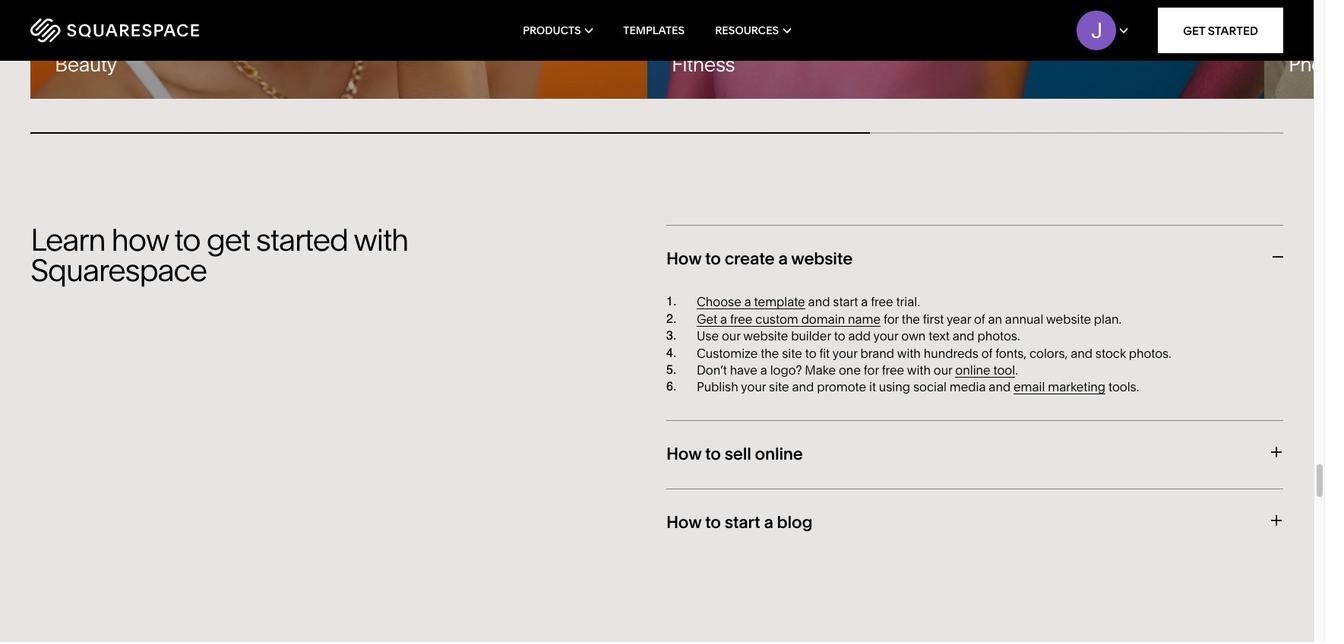 Task type: describe. For each thing, give the bounding box(es) containing it.
a woman with dark hair and unique jewelry in front of an orange background. image
[[30, 0, 648, 99]]

1 vertical spatial your
[[833, 346, 858, 361]]

squarespace logo image
[[30, 18, 199, 43]]

media
[[950, 380, 986, 395]]

plan.
[[1095, 312, 1122, 327]]

tool
[[994, 363, 1016, 378]]

and left the stock
[[1071, 346, 1093, 361]]

add
[[849, 329, 871, 344]]

a right create
[[779, 249, 788, 269]]

.
[[1016, 363, 1018, 378]]

choose
[[697, 295, 742, 310]]

trial.
[[897, 295, 920, 310]]

and down logo?
[[793, 380, 814, 395]]

1 vertical spatial site
[[769, 380, 790, 395]]

and up domain
[[809, 295, 830, 310]]

website inside how to create a website dropdown button
[[792, 249, 853, 269]]

0 horizontal spatial the
[[761, 346, 779, 361]]

domain
[[802, 312, 845, 327]]

beauty
[[55, 52, 117, 77]]

2 vertical spatial with
[[907, 363, 931, 378]]

1 horizontal spatial get
[[1184, 23, 1206, 38]]

choose a template and start a free trial. get a free custom domain name for the first year of an annual website plan. use our website builder to add your own text and photos. customize the site to fit your brand with hundreds of fonts, colors, and stock photos. don't have a logo? make one for free with our online tool . publish your site and promote it using social media and email marketing tools.
[[697, 295, 1172, 395]]

2 vertical spatial free
[[882, 363, 905, 378]]

own
[[902, 329, 926, 344]]

how to sell online
[[667, 444, 803, 464]]

a up 'name'
[[861, 295, 868, 310]]

templates
[[624, 24, 685, 37]]

get started link
[[1159, 8, 1284, 53]]

0 vertical spatial site
[[782, 346, 803, 361]]

publish
[[697, 380, 739, 395]]

an
[[989, 312, 1003, 327]]

get inside choose a template and start a free trial. get a free custom domain name for the first year of an annual website plan. use our website builder to add your own text and photos. customize the site to fit your brand with hundreds of fonts, colors, and stock photos. don't have a logo? make one for free with our online tool . publish your site and promote it using social media and email marketing tools.
[[697, 312, 718, 327]]

have
[[730, 363, 758, 378]]

to down how to sell online
[[705, 512, 721, 533]]

beauty link
[[30, 0, 648, 99]]

customize
[[697, 346, 758, 361]]

name
[[848, 312, 881, 327]]

how to create a website button
[[667, 225, 1284, 294]]

resources
[[715, 24, 779, 37]]

use
[[697, 329, 719, 344]]

0 horizontal spatial photos.
[[978, 329, 1021, 344]]

resources button
[[715, 0, 791, 61]]

template
[[755, 295, 806, 310]]

0 vertical spatial the
[[902, 312, 921, 327]]

online tool link
[[956, 363, 1016, 378]]

fit
[[820, 346, 830, 361]]

first
[[924, 312, 944, 327]]

started
[[1209, 23, 1259, 38]]

1 vertical spatial with
[[898, 346, 921, 361]]

custom
[[756, 312, 799, 327]]

0 vertical spatial for
[[884, 312, 899, 327]]

0 horizontal spatial your
[[741, 380, 766, 395]]

how to start a blog
[[667, 512, 813, 533]]

fonts,
[[996, 346, 1027, 361]]

0 horizontal spatial website
[[744, 329, 789, 344]]

learn
[[30, 221, 105, 258]]

0 vertical spatial free
[[871, 295, 894, 310]]

a woman with brown hair using an old camera in front of a grey wall, wearing an olive shirt. image
[[1265, 0, 1326, 99]]

fitness
[[672, 52, 735, 77]]

one
[[839, 363, 861, 378]]

fitness link
[[648, 0, 1265, 99]]

brand
[[861, 346, 895, 361]]

squarespace logo link
[[30, 18, 281, 43]]

colors,
[[1030, 346, 1068, 361]]

it
[[870, 380, 876, 395]]

sell
[[725, 444, 752, 464]]

promote
[[817, 380, 867, 395]]

start inside choose a template and start a free trial. get a free custom domain name for the first year of an annual website plan. use our website builder to add your own text and photos. customize the site to fit your brand with hundreds of fonts, colors, and stock photos. don't have a logo? make one for free with our online tool . publish your site and promote it using social media and email marketing tools.
[[833, 295, 859, 310]]



Task type: locate. For each thing, give the bounding box(es) containing it.
start inside dropdown button
[[725, 512, 761, 533]]

1 horizontal spatial online
[[956, 363, 991, 378]]

2 vertical spatial your
[[741, 380, 766, 395]]

0 horizontal spatial get
[[697, 312, 718, 327]]

to
[[174, 221, 200, 258], [705, 249, 721, 269], [834, 329, 846, 344], [806, 346, 817, 361], [705, 444, 721, 464], [705, 512, 721, 533]]

and down tool
[[989, 380, 1011, 395]]

a left blog
[[764, 512, 774, 533]]

0 vertical spatial online
[[956, 363, 991, 378]]

free down choose a template link
[[731, 312, 753, 327]]

the up own
[[902, 312, 921, 327]]

0 horizontal spatial for
[[864, 363, 879, 378]]

1 horizontal spatial the
[[902, 312, 921, 327]]

how inside the how to start a blog dropdown button
[[667, 512, 702, 533]]

get a free custom domain name link
[[697, 312, 881, 327]]

site down logo?
[[769, 380, 790, 395]]

of up online tool 'link'
[[982, 346, 993, 361]]

website
[[792, 249, 853, 269], [1047, 312, 1092, 327], [744, 329, 789, 344]]

how inside how to create a website dropdown button
[[667, 249, 702, 269]]

a
[[779, 249, 788, 269], [745, 295, 752, 310], [861, 295, 868, 310], [721, 312, 728, 327], [761, 363, 768, 378], [764, 512, 774, 533]]

our up customize
[[722, 329, 741, 344]]

0 vertical spatial your
[[874, 329, 899, 344]]

for down trial.
[[884, 312, 899, 327]]

products
[[523, 24, 581, 37]]

a down the choose
[[721, 312, 728, 327]]

1 vertical spatial the
[[761, 346, 779, 361]]

online right sell on the right
[[755, 444, 803, 464]]

tools.
[[1109, 380, 1140, 395]]

to left "get"
[[174, 221, 200, 258]]

1 vertical spatial for
[[864, 363, 879, 378]]

to left create
[[705, 249, 721, 269]]

a right have
[[761, 363, 768, 378]]

2 vertical spatial website
[[744, 329, 789, 344]]

text
[[929, 329, 950, 344]]

products button
[[523, 0, 593, 61]]

our
[[722, 329, 741, 344], [934, 363, 953, 378]]

how for how to sell online
[[667, 444, 702, 464]]

get
[[1184, 23, 1206, 38], [697, 312, 718, 327]]

0 vertical spatial photos.
[[978, 329, 1021, 344]]

1 vertical spatial how
[[667, 444, 702, 464]]

make
[[805, 363, 836, 378]]

our down "hundreds"
[[934, 363, 953, 378]]

squarespace
[[30, 252, 207, 289]]

photos.
[[978, 329, 1021, 344], [1129, 346, 1172, 361]]

to left "add"
[[834, 329, 846, 344]]

free up using
[[882, 363, 905, 378]]

0 horizontal spatial our
[[722, 329, 741, 344]]

how for how to start a blog
[[667, 512, 702, 533]]

hundreds
[[924, 346, 979, 361]]

your down have
[[741, 380, 766, 395]]

1 vertical spatial start
[[725, 512, 761, 533]]

of
[[975, 312, 986, 327], [982, 346, 993, 361]]

photos. right the stock
[[1129, 346, 1172, 361]]

free up 'name'
[[871, 295, 894, 310]]

with
[[354, 221, 408, 258], [898, 346, 921, 361], [907, 363, 931, 378]]

photos. down 'an' on the right
[[978, 329, 1021, 344]]

social
[[914, 380, 947, 395]]

logo?
[[771, 363, 802, 378]]

how inside how to sell online dropdown button
[[667, 444, 702, 464]]

1 vertical spatial photos.
[[1129, 346, 1172, 361]]

get started
[[1184, 23, 1259, 38]]

1 vertical spatial website
[[1047, 312, 1092, 327]]

online inside choose a template and start a free trial. get a free custom domain name for the first year of an annual website plan. use our website builder to add your own text and photos. customize the site to fit your brand with hundreds of fonts, colors, and stock photos. don't have a logo? make one for free with our online tool . publish your site and promote it using social media and email marketing tools.
[[956, 363, 991, 378]]

website left "plan."
[[1047, 312, 1092, 327]]

1 horizontal spatial our
[[934, 363, 953, 378]]

3 how from the top
[[667, 512, 702, 533]]

your up the brand
[[874, 329, 899, 344]]

get left the started
[[1184, 23, 1206, 38]]

2 horizontal spatial website
[[1047, 312, 1092, 327]]

to left sell on the right
[[705, 444, 721, 464]]

start left blog
[[725, 512, 761, 533]]

0 vertical spatial with
[[354, 221, 408, 258]]

how for how to create a website
[[667, 249, 702, 269]]

start
[[833, 295, 859, 310], [725, 512, 761, 533]]

1 how from the top
[[667, 249, 702, 269]]

and down year
[[953, 329, 975, 344]]

1 vertical spatial of
[[982, 346, 993, 361]]

your up one
[[833, 346, 858, 361]]

how
[[667, 249, 702, 269], [667, 444, 702, 464], [667, 512, 702, 533]]

phot link
[[1265, 0, 1326, 99]]

1 horizontal spatial your
[[833, 346, 858, 361]]

and
[[809, 295, 830, 310], [953, 329, 975, 344], [1071, 346, 1093, 361], [793, 380, 814, 395], [989, 380, 1011, 395]]

year
[[947, 312, 972, 327]]

annual
[[1006, 312, 1044, 327]]

to inside learn how to get started with squarespace
[[174, 221, 200, 258]]

website down custom
[[744, 329, 789, 344]]

stock
[[1096, 346, 1127, 361]]

1 vertical spatial our
[[934, 363, 953, 378]]

0 vertical spatial website
[[792, 249, 853, 269]]

online
[[956, 363, 991, 378], [755, 444, 803, 464]]

marketing
[[1049, 380, 1106, 395]]

2 vertical spatial how
[[667, 512, 702, 533]]

1 horizontal spatial for
[[884, 312, 899, 327]]

email marketing link
[[1014, 380, 1106, 395]]

a right the choose
[[745, 295, 752, 310]]

1 horizontal spatial start
[[833, 295, 859, 310]]

email
[[1014, 380, 1046, 395]]

templates link
[[624, 0, 685, 61]]

your
[[874, 329, 899, 344], [833, 346, 858, 361], [741, 380, 766, 395]]

0 vertical spatial start
[[833, 295, 859, 310]]

started
[[256, 221, 348, 258]]

free
[[871, 295, 894, 310], [731, 312, 753, 327], [882, 363, 905, 378]]

1 vertical spatial online
[[755, 444, 803, 464]]

site
[[782, 346, 803, 361], [769, 380, 790, 395]]

1 horizontal spatial website
[[792, 249, 853, 269]]

a shirtless person doing yoga with closed eyes, bathed in pinkish light against a blue background. image
[[648, 0, 1265, 99]]

how to start a blog button
[[667, 489, 1284, 558]]

2 how from the top
[[667, 444, 702, 464]]

get up use
[[697, 312, 718, 327]]

1 vertical spatial get
[[697, 312, 718, 327]]

get
[[206, 221, 250, 258]]

how to create a website
[[667, 249, 853, 269]]

0 horizontal spatial online
[[755, 444, 803, 464]]

don't
[[697, 363, 727, 378]]

1 horizontal spatial photos.
[[1129, 346, 1172, 361]]

online up media
[[956, 363, 991, 378]]

the up logo?
[[761, 346, 779, 361]]

how to sell online button
[[667, 420, 1284, 489]]

builder
[[791, 329, 832, 344]]

learn how to get started with squarespace
[[30, 221, 408, 289]]

1 vertical spatial free
[[731, 312, 753, 327]]

2 horizontal spatial your
[[874, 329, 899, 344]]

of left 'an' on the right
[[975, 312, 986, 327]]

phot
[[1289, 52, 1326, 77]]

online inside dropdown button
[[755, 444, 803, 464]]

website up domain
[[792, 249, 853, 269]]

for up it
[[864, 363, 879, 378]]

0 vertical spatial how
[[667, 249, 702, 269]]

blog
[[777, 512, 813, 533]]

0 vertical spatial our
[[722, 329, 741, 344]]

the
[[902, 312, 921, 327], [761, 346, 779, 361]]

start up 'name'
[[833, 295, 859, 310]]

site up logo?
[[782, 346, 803, 361]]

choose a template link
[[697, 295, 806, 310]]

how
[[111, 221, 168, 258]]

0 vertical spatial get
[[1184, 23, 1206, 38]]

create
[[725, 249, 775, 269]]

for
[[884, 312, 899, 327], [864, 363, 879, 378]]

using
[[879, 380, 911, 395]]

to left fit
[[806, 346, 817, 361]]

0 horizontal spatial start
[[725, 512, 761, 533]]

with inside learn how to get started with squarespace
[[354, 221, 408, 258]]

0 vertical spatial of
[[975, 312, 986, 327]]



Task type: vqa. For each thing, say whether or not it's contained in the screenshot.
Bogart image
no



